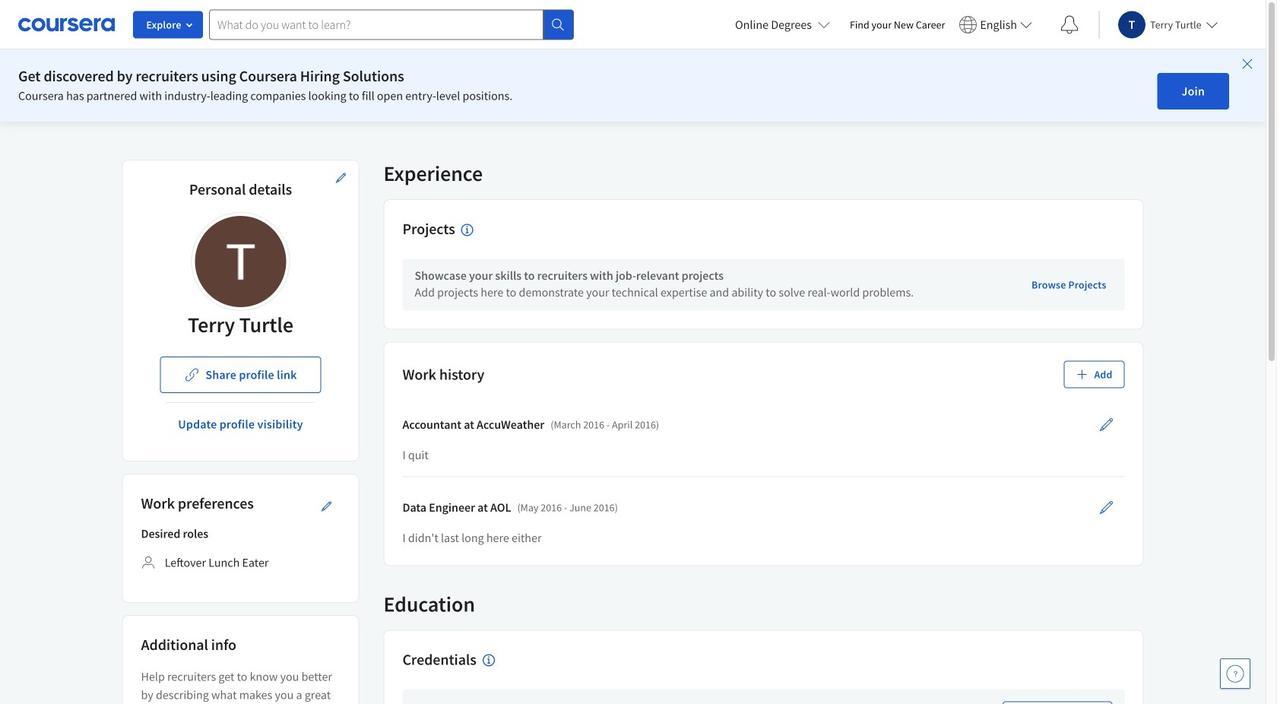 Task type: describe. For each thing, give the bounding box(es) containing it.
edit image
[[320, 500, 333, 512]]

coursera image
[[18, 12, 115, 37]]

profile photo image
[[195, 216, 286, 307]]

edit details for accountant at accuweather. image
[[1099, 417, 1114, 432]]

information about credentials section image
[[483, 654, 495, 666]]



Task type: locate. For each thing, give the bounding box(es) containing it.
edit details for data engineer at aol. image
[[1099, 500, 1114, 515]]

None search field
[[209, 10, 574, 40]]

information about the projects section image
[[461, 224, 473, 236]]

edit personal details. image
[[335, 172, 347, 184]]

What do you want to learn? text field
[[209, 10, 544, 40]]

help center image
[[1226, 664, 1245, 683]]



Task type: vqa. For each thing, say whether or not it's contained in the screenshot.
Information about credentials section icon
yes



